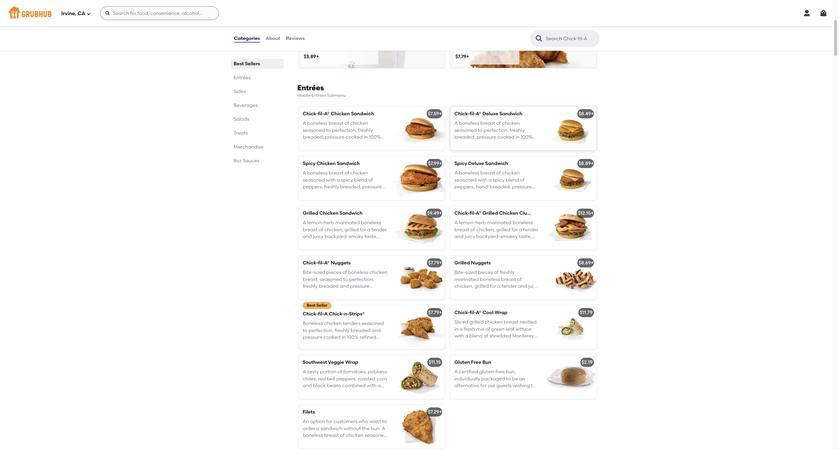 Task type: locate. For each thing, give the bounding box(es) containing it.
1 horizontal spatial nuggets
[[471, 260, 491, 266]]

1 horizontal spatial n-
[[497, 46, 502, 51]]

n-
[[497, 46, 502, 51], [344, 312, 349, 317]]

mobile
[[297, 93, 311, 98]]

1 vertical spatial best
[[307, 303, 316, 308]]

1 vertical spatial strips®
[[349, 312, 365, 317]]

best left sellers
[[234, 61, 244, 67]]

0 horizontal spatial nuggets
[[331, 260, 351, 266]]

100%
[[347, 335, 359, 341]]

+ for grilled chicken sandwich
[[439, 211, 442, 216]]

nuggets
[[331, 260, 351, 266], [471, 260, 491, 266]]

1 horizontal spatial best
[[307, 303, 316, 308]]

available
[[508, 291, 530, 296]]

8oz sauces tab
[[234, 158, 281, 165]]

and up available
[[518, 284, 527, 290]]

of
[[494, 270, 499, 276], [517, 277, 522, 283], [499, 298, 504, 303]]

freshly up the in
[[335, 328, 350, 334]]

chick-fil-a® cool wrap
[[455, 310, 508, 316]]

grilled for grilled nuggets
[[455, 260, 470, 266]]

1 horizontal spatial entrées
[[297, 84, 324, 92]]

marinated
[[455, 277, 479, 283]]

0 vertical spatial n-
[[497, 46, 502, 51]]

fries®
[[363, 46, 377, 51]]

chick-
[[304, 46, 319, 51], [456, 46, 471, 51], [482, 46, 497, 51], [303, 111, 318, 117], [455, 111, 470, 117], [455, 211, 470, 216], [303, 260, 318, 266], [455, 310, 470, 316], [303, 312, 318, 317], [329, 312, 344, 317]]

grilled nuggets
[[455, 260, 491, 266]]

+ for spicy chicken sandwich
[[439, 161, 442, 167]]

freshly up the 'breast' on the right bottom
[[500, 270, 515, 276]]

breast
[[501, 277, 516, 283]]

1 vertical spatial deluxe
[[468, 161, 484, 167]]

2 vertical spatial of
[[499, 298, 504, 303]]

and
[[518, 284, 527, 290], [372, 328, 381, 334]]

best inside "tab"
[[234, 61, 244, 67]]

a inside chick-fil-a chick-n-strips® $7.79 +
[[477, 46, 481, 51]]

0 vertical spatial freshly
[[500, 270, 515, 276]]

and down seasoned
[[372, 328, 381, 334]]

boneless chicken tenders seasoned to perfection, freshly breaded and pressure cooked in 100% refined peanut oil.
[[303, 321, 384, 348]]

1 horizontal spatial spicy
[[455, 161, 467, 167]]

1 vertical spatial and
[[372, 328, 381, 334]]

tender
[[502, 284, 517, 290]]

0 horizontal spatial and
[[372, 328, 381, 334]]

treats
[[234, 130, 248, 136]]

merchandise tab
[[234, 144, 281, 151]]

and inside boneless chicken tenders seasoned to perfection, freshly breaded and pressure cooked in 100% refined peanut oil.
[[372, 328, 381, 334]]

chick- for chick-fil-a® cool wrap
[[455, 310, 470, 316]]

0 horizontal spatial best
[[234, 61, 244, 67]]

0 vertical spatial $7.79 +
[[428, 260, 442, 266]]

2 $7.79 + from the top
[[428, 310, 442, 316]]

a inside chick-fil-a waffle potato fries® $3.89 +
[[325, 46, 329, 51]]

0 horizontal spatial grilled
[[303, 211, 318, 216]]

sides
[[234, 89, 246, 95]]

+ for chick-fil-a® chicken sandwich
[[439, 111, 442, 117]]

chick-fil-a® grilled chicken club sandwich image
[[546, 206, 597, 250]]

spicy for spicy chicken sandwich
[[303, 161, 316, 167]]

entrées inside entrées mobile entrees submenu
[[297, 84, 324, 92]]

0 vertical spatial strips®
[[502, 46, 518, 51]]

fil- for chick-fil-a® grilled chicken club sandwich
[[470, 211, 476, 216]]

svg image
[[803, 9, 811, 17], [820, 9, 828, 17], [105, 11, 110, 16], [87, 12, 91, 16]]

entrées
[[234, 75, 251, 81], [297, 84, 324, 92]]

1 vertical spatial n-
[[344, 312, 349, 317]]

+ for filets
[[439, 410, 442, 416]]

+ for chick-fil-a® nuggets
[[439, 260, 442, 266]]

0 horizontal spatial strips®
[[349, 312, 365, 317]]

fil- for chick-fil-a® cool wrap
[[470, 310, 476, 316]]

$8.49
[[579, 111, 591, 117]]

chick- inside chick-fil-a waffle potato fries® $3.89 +
[[304, 46, 319, 51]]

$9.49 +
[[427, 211, 442, 216]]

wrap
[[495, 310, 508, 316], [345, 360, 358, 366]]

0 horizontal spatial freshly
[[335, 328, 350, 334]]

fil- inside chick-fil-a waffle potato fries® $3.89 +
[[319, 46, 325, 51]]

2 spicy from the left
[[455, 161, 467, 167]]

1 horizontal spatial grilled
[[455, 260, 470, 266]]

grilled
[[303, 211, 318, 216], [483, 211, 498, 216], [455, 260, 470, 266]]

grilled nuggets image
[[546, 256, 597, 300]]

$8.89 +
[[579, 161, 594, 167]]

1 horizontal spatial and
[[518, 284, 527, 290]]

$8.69 +
[[579, 260, 594, 266]]

southwest veggie wrap
[[303, 360, 358, 366]]

refined
[[360, 335, 376, 341]]

chick-fil-a chick-n-strips®
[[303, 312, 365, 317]]

$8.49 +
[[579, 111, 594, 117]]

1 $7.79 + from the top
[[428, 260, 442, 266]]

sauce.
[[524, 298, 539, 303]]

wrap right cool
[[495, 310, 508, 316]]

n- for chick-fil-a chick-n-strips® $7.79 +
[[497, 46, 502, 51]]

chick-fil-a waffle potato fries® $3.89 +
[[304, 46, 377, 59]]

0 horizontal spatial n-
[[344, 312, 349, 317]]

filets image
[[394, 405, 445, 449]]

1 spicy from the left
[[303, 161, 316, 167]]

0 vertical spatial $7.79
[[456, 54, 467, 59]]

strips® inside chick-fil-a chick-n-strips® $7.79 +
[[502, 46, 518, 51]]

chick-fil-a® nuggets
[[303, 260, 351, 266]]

$7.79 inside chick-fil-a chick-n-strips® $7.79 +
[[456, 54, 467, 59]]

yelp image
[[573, 32, 591, 38]]

1 vertical spatial of
[[517, 277, 522, 283]]

of down taste.
[[499, 298, 504, 303]]

0 vertical spatial and
[[518, 284, 527, 290]]

chick-fil-a chick-n-strips® image
[[394, 306, 445, 350]]

0 horizontal spatial spicy
[[303, 161, 316, 167]]

n- for chick-fil-a chick-n-strips®
[[344, 312, 349, 317]]

1 vertical spatial $7.79 +
[[428, 310, 442, 316]]

a® for chicken
[[324, 111, 330, 117]]

entrées inside tab
[[234, 75, 251, 81]]

chicken
[[331, 111, 350, 117], [317, 161, 336, 167], [319, 211, 339, 216], [499, 211, 518, 216]]

entrées up sides
[[234, 75, 251, 81]]

n- inside chick-fil-a chick-n-strips® $7.79 +
[[497, 46, 502, 51]]

0 vertical spatial wrap
[[495, 310, 508, 316]]

$11.15
[[429, 360, 441, 366]]

breaded
[[351, 328, 371, 334]]

best for best sellers
[[234, 61, 244, 67]]

irvine, ca
[[61, 10, 85, 16]]

chick- for chick-fil-a® nuggets
[[303, 260, 318, 266]]

about
[[266, 36, 280, 41]]

freshly
[[500, 270, 515, 276], [335, 328, 350, 334]]

0 vertical spatial entrées
[[234, 75, 251, 81]]

seasoned
[[362, 321, 384, 327]]

backyard-
[[455, 291, 479, 296]]

0 vertical spatial best
[[234, 61, 244, 67]]

gluten free bun image
[[546, 356, 597, 400]]

entrées up mobile at the top
[[297, 84, 324, 92]]

entrées tab
[[234, 74, 281, 81]]

bite-sized pieces of freshly marinated boneless breast of chicken, grilled for a tender and juicy backyard-smoky taste. available with guest's choice of dipping sauce.
[[455, 270, 539, 303]]

southwest veggie wrap image
[[394, 356, 445, 400]]

fil- for chick-fil-a chick-n-strips® $7.79 +
[[471, 46, 477, 51]]

fil- for chick-fil-a® nuggets
[[318, 260, 324, 266]]

best for best seller
[[307, 303, 316, 308]]

and inside the bite-sized pieces of freshly marinated boneless breast of chicken, grilled for a tender and juicy backyard-smoky taste. available with guest's choice of dipping sauce.
[[518, 284, 527, 290]]

a®
[[324, 111, 330, 117], [476, 111, 482, 117], [476, 211, 482, 216], [324, 260, 330, 266], [476, 310, 482, 316]]

spicy
[[303, 161, 316, 167], [455, 161, 467, 167]]

fil- for chick-fil-a waffle potato fries® $3.89 +
[[319, 46, 325, 51]]

0 horizontal spatial entrées
[[234, 75, 251, 81]]

Search for food, convenience, alcohol... search field
[[100, 6, 219, 20]]

1 horizontal spatial freshly
[[500, 270, 515, 276]]

best sellers tab
[[234, 60, 281, 67]]

peanut
[[303, 342, 319, 348]]

strips®
[[502, 46, 518, 51], [349, 312, 365, 317]]

+
[[316, 54, 319, 59], [467, 54, 469, 59], [439, 111, 442, 117], [591, 111, 594, 117], [439, 161, 442, 167], [591, 161, 594, 167], [439, 211, 442, 216], [591, 211, 594, 216], [439, 260, 442, 266], [591, 260, 594, 266], [439, 310, 442, 316], [439, 410, 442, 416]]

8oz
[[234, 158, 242, 164]]

treats tab
[[234, 130, 281, 137]]

0 vertical spatial of
[[494, 270, 499, 276]]

fil- inside chick-fil-a chick-n-strips® $7.79 +
[[471, 46, 477, 51]]

for
[[490, 284, 496, 290]]

cooked
[[324, 335, 341, 341]]

in
[[342, 335, 346, 341]]

wrap right veggie
[[345, 360, 358, 366]]

$7.79
[[456, 54, 467, 59], [428, 260, 439, 266], [428, 310, 439, 316]]

strips® for chick-fil-a chick-n-strips® $7.79 +
[[502, 46, 518, 51]]

chick-fil-a® chicken sandwich image
[[394, 107, 445, 151]]

1 vertical spatial entrées
[[297, 84, 324, 92]]

oil.
[[321, 342, 327, 348]]

a
[[325, 46, 329, 51], [477, 46, 481, 51], [324, 312, 328, 317]]

1 vertical spatial freshly
[[335, 328, 350, 334]]

of right the 'breast' on the right bottom
[[517, 277, 522, 283]]

of up boneless
[[494, 270, 499, 276]]

a® for cool
[[476, 310, 482, 316]]

spicy deluxe sandwich
[[455, 161, 508, 167]]

+ for grilled nuggets
[[591, 260, 594, 266]]

with
[[455, 298, 464, 303]]

chick- for chick-fil-a® deluxe sandwich
[[455, 111, 470, 117]]

categories button
[[234, 26, 260, 51]]

$2.19
[[582, 360, 593, 366]]

1 horizontal spatial wrap
[[495, 310, 508, 316]]

spicy chicken sandwich image
[[394, 156, 445, 201]]

0 horizontal spatial of
[[494, 270, 499, 276]]

fil-
[[319, 46, 325, 51], [471, 46, 477, 51], [318, 111, 324, 117], [470, 111, 476, 117], [470, 211, 476, 216], [318, 260, 324, 266], [470, 310, 476, 316], [318, 312, 324, 317]]

+ for chick-fil-a® deluxe sandwich
[[591, 111, 594, 117]]

1 horizontal spatial strips®
[[502, 46, 518, 51]]

chick- for chick-fil-a® grilled chicken club sandwich
[[455, 211, 470, 216]]

0 horizontal spatial wrap
[[345, 360, 358, 366]]

submenu
[[327, 93, 346, 98]]

gluten
[[455, 360, 470, 366]]

bun
[[483, 360, 492, 366]]

1 vertical spatial $7.79
[[428, 260, 439, 266]]

best left seller
[[307, 303, 316, 308]]

search icon image
[[535, 35, 543, 43]]



Task type: describe. For each thing, give the bounding box(es) containing it.
chick-fil-a® nuggets image
[[394, 256, 445, 300]]

filets
[[303, 410, 315, 416]]

reviews
[[286, 36, 305, 41]]

$7.29
[[428, 410, 439, 416]]

spicy chicken sandwich
[[303, 161, 360, 167]]

beverages tab
[[234, 102, 281, 109]]

chick-fil-a® grilled chicken club sandwich
[[455, 211, 555, 216]]

chick-fil-a® deluxe sandwich image
[[546, 107, 597, 151]]

freshly inside the bite-sized pieces of freshly marinated boneless breast of chicken, grilled for a tender and juicy backyard-smoky taste. available with guest's choice of dipping sauce.
[[500, 270, 515, 276]]

beverages
[[234, 103, 258, 108]]

a for $3.89
[[325, 46, 329, 51]]

+ inside chick-fil-a chick-n-strips® $7.79 +
[[467, 54, 469, 59]]

grilled chicken sandwich image
[[394, 206, 445, 250]]

bite-
[[455, 270, 465, 276]]

spicy deluxe sandwich image
[[546, 156, 597, 201]]

0 vertical spatial deluxe
[[483, 111, 498, 117]]

$7.99 +
[[428, 161, 442, 167]]

chick- for chick-fil-a waffle potato fries® $3.89 +
[[304, 46, 319, 51]]

sides tab
[[234, 88, 281, 95]]

grilled
[[475, 284, 489, 290]]

fil- for chick-fil-a® chicken sandwich
[[318, 111, 324, 117]]

2 horizontal spatial grilled
[[483, 211, 498, 216]]

main navigation navigation
[[0, 0, 833, 26]]

smoky
[[479, 291, 493, 296]]

8oz sauces
[[234, 158, 260, 164]]

to
[[303, 328, 308, 334]]

perfection,
[[309, 328, 334, 334]]

2 nuggets from the left
[[471, 260, 491, 266]]

a® for grilled
[[476, 211, 482, 216]]

categories
[[234, 36, 260, 41]]

salads tab
[[234, 116, 281, 123]]

1 nuggets from the left
[[331, 260, 351, 266]]

gluten free bun
[[455, 360, 492, 366]]

chick- for chick-fil-a chick-n-strips® $7.79 +
[[456, 46, 471, 51]]

pressure
[[303, 335, 322, 341]]

2 vertical spatial $7.79
[[428, 310, 439, 316]]

seller
[[317, 303, 328, 308]]

2 horizontal spatial of
[[517, 277, 522, 283]]

tenders
[[343, 321, 361, 327]]

entrées for entrées
[[234, 75, 251, 81]]

sauces
[[243, 158, 260, 164]]

boneless
[[480, 277, 500, 283]]

sellers
[[245, 61, 260, 67]]

cool
[[483, 310, 494, 316]]

chick- for chick-fil-a chick-n-strips®
[[303, 312, 318, 317]]

fil- for chick-fil-a chick-n-strips®
[[318, 312, 324, 317]]

Search Chick-fil-A search field
[[545, 36, 597, 42]]

sized
[[465, 270, 477, 276]]

strips® for chick-fil-a chick-n-strips®
[[349, 312, 365, 317]]

grilled chicken sandwich
[[303, 211, 363, 216]]

entrées mobile entrees submenu
[[297, 84, 346, 98]]

boneless
[[303, 321, 323, 327]]

dipping
[[505, 298, 523, 303]]

chicken
[[324, 321, 342, 327]]

fil- for chick-fil-a® deluxe sandwich
[[470, 111, 476, 117]]

a® for deluxe
[[476, 111, 482, 117]]

southwest
[[303, 360, 327, 366]]

entrées for entrées mobile entrees submenu
[[297, 84, 324, 92]]

irvine,
[[61, 10, 76, 16]]

merchandise
[[234, 144, 264, 150]]

juicy
[[528, 284, 539, 290]]

chick-fil-a® chicken sandwich
[[303, 111, 374, 117]]

$12.15
[[578, 211, 591, 216]]

$7.29 +
[[428, 410, 442, 416]]

best sellers
[[234, 61, 260, 67]]

veggie
[[328, 360, 344, 366]]

about button
[[265, 26, 281, 51]]

chick-fil-a chick-n-strips® $7.79 +
[[456, 46, 518, 59]]

reviews button
[[286, 26, 305, 51]]

free
[[471, 360, 481, 366]]

chicken,
[[455, 284, 474, 290]]

salads
[[234, 117, 249, 122]]

a for $7.79
[[477, 46, 481, 51]]

guest's
[[465, 298, 481, 303]]

+ for spicy deluxe sandwich
[[591, 161, 594, 167]]

+ inside chick-fil-a waffle potato fries® $3.89 +
[[316, 54, 319, 59]]

$11.79
[[580, 310, 593, 316]]

a
[[498, 284, 501, 290]]

a® for nuggets
[[324, 260, 330, 266]]

entrees
[[312, 93, 326, 98]]

+ for chick-fil-a® grilled chicken club sandwich
[[591, 211, 594, 216]]

$7.59
[[428, 111, 439, 117]]

chick-fil-a® deluxe sandwich
[[455, 111, 523, 117]]

$3.89
[[304, 54, 316, 59]]

taste.
[[494, 291, 507, 296]]

chick-fil-a® cool wrap image
[[546, 306, 597, 350]]

$8.69
[[579, 260, 591, 266]]

choice
[[483, 298, 498, 303]]

club
[[520, 211, 531, 216]]

waffle
[[330, 46, 345, 51]]

$7.99
[[428, 161, 439, 167]]

ca
[[78, 10, 85, 16]]

freshly inside boneless chicken tenders seasoned to perfection, freshly breaded and pressure cooked in 100% refined peanut oil.
[[335, 328, 350, 334]]

best seller
[[307, 303, 328, 308]]

potato
[[346, 46, 362, 51]]

1 horizontal spatial of
[[499, 298, 504, 303]]

chick- for chick-fil-a® chicken sandwich
[[303, 111, 318, 117]]

spicy for spicy deluxe sandwich
[[455, 161, 467, 167]]

1 vertical spatial wrap
[[345, 360, 358, 366]]

$9.49
[[427, 211, 439, 216]]

grilled for grilled chicken sandwich
[[303, 211, 318, 216]]

$7.59 +
[[428, 111, 442, 117]]

$12.15 +
[[578, 211, 594, 216]]



Task type: vqa. For each thing, say whether or not it's contained in the screenshot.
AGE Vegan Gyoza's $10.80
no



